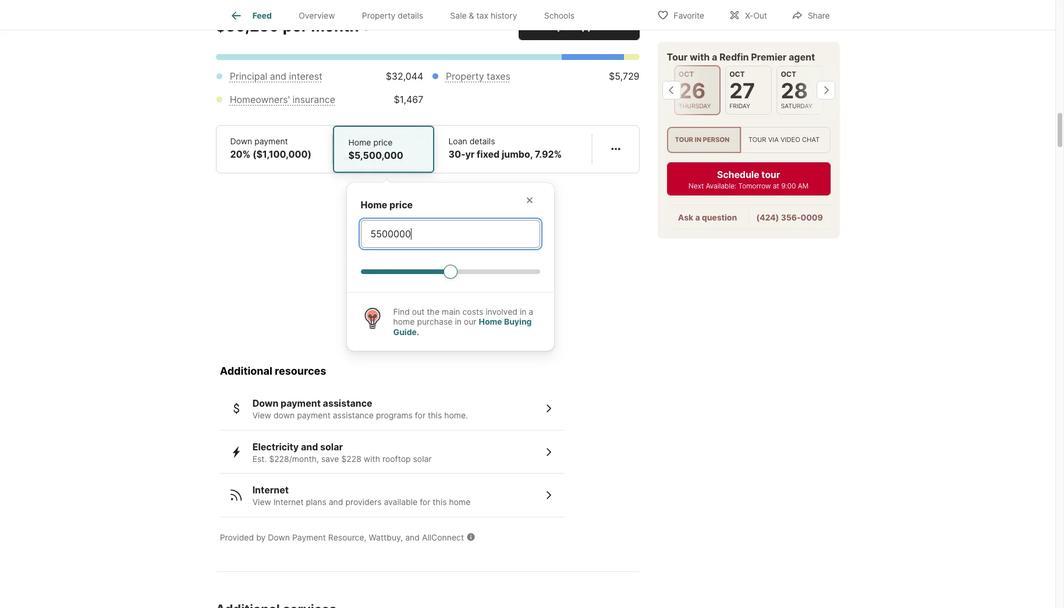 Task type: describe. For each thing, give the bounding box(es) containing it.
26
[[679, 78, 706, 104]]

home buying guide. link
[[393, 317, 532, 337]]

history
[[491, 11, 517, 21]]

taxes
[[487, 70, 511, 82]]

previous image
[[662, 81, 681, 100]]

&
[[469, 11, 474, 21]]

0 vertical spatial a
[[712, 51, 718, 63]]

sale & tax history tab
[[437, 2, 531, 30]]

with inside 'electricity and solar est. $228/month, save                  $228 with rooftop solar'
[[364, 454, 380, 464]]

tour with a redfin premier agent
[[667, 51, 815, 63]]

oct 27 friday
[[730, 70, 755, 110]]

oct 28 saturday
[[781, 70, 813, 110]]

list box containing tour in person
[[667, 127, 831, 153]]

schedule tour next available: tomorrow at 9:00 am
[[689, 169, 809, 191]]

fixed
[[477, 148, 500, 160]]

share
[[808, 10, 830, 20]]

$5,729
[[609, 70, 640, 82]]

loan
[[449, 136, 467, 146]]

find
[[393, 307, 410, 317]]

favorite button
[[648, 3, 714, 26]]

(424)
[[757, 213, 779, 223]]

interest
[[289, 70, 323, 82]]

next image
[[817, 81, 835, 100]]

allconnect
[[422, 533, 464, 543]]

tomorrow
[[739, 182, 771, 191]]

and inside the internet view internet plans and providers available for this home
[[329, 497, 343, 507]]

0 vertical spatial assistance
[[323, 398, 372, 410]]

principal and interest
[[230, 70, 323, 82]]

principal and interest link
[[230, 70, 323, 82]]

next
[[689, 182, 704, 191]]

x-out
[[745, 10, 767, 20]]

home.
[[444, 411, 468, 421]]

tour for tour with a redfin premier agent
[[667, 51, 688, 63]]

oct 26 thursday
[[679, 70, 711, 110]]

tour in person
[[675, 136, 730, 144]]

x-out button
[[719, 3, 777, 26]]

person
[[703, 136, 730, 144]]

resource,
[[328, 533, 367, 543]]

home inside the internet view internet plans and providers available for this home
[[449, 497, 471, 507]]

schools tab
[[531, 2, 588, 30]]

main
[[442, 307, 460, 317]]

30-
[[449, 148, 466, 160]]

providers
[[346, 497, 382, 507]]

feed
[[253, 11, 272, 21]]

resources
[[275, 365, 326, 377]]

buying
[[504, 317, 532, 327]]

1 vertical spatial a
[[696, 213, 700, 223]]

x-
[[745, 10, 754, 20]]

home for home price
[[361, 199, 388, 211]]

property for property details
[[362, 11, 396, 21]]

available:
[[706, 182, 737, 191]]

electricity
[[253, 441, 299, 453]]

$228/month,
[[269, 454, 319, 464]]

friday
[[730, 102, 751, 110]]

jumbo,
[[502, 148, 533, 160]]

wattbuy,
[[369, 533, 403, 543]]

agent
[[789, 51, 815, 63]]

home price tooltip
[[347, 173, 771, 351]]

down payment assistance view down payment assistance programs for this home.
[[253, 398, 468, 421]]

2 vertical spatial down
[[268, 533, 290, 543]]

property taxes link
[[446, 70, 511, 82]]

sale & tax history
[[450, 11, 517, 21]]

est.
[[253, 454, 267, 464]]

per
[[283, 17, 308, 35]]

7.92%
[[535, 148, 562, 160]]

video
[[781, 136, 801, 144]]

purchase
[[417, 317, 453, 327]]

tour via video chat
[[749, 136, 820, 144]]

payment for 20%
[[255, 136, 288, 146]]

Home Price Slider range field
[[361, 264, 540, 278]]

9:00
[[781, 182, 796, 191]]

this inside the internet view internet plans and providers available for this home
[[433, 497, 447, 507]]

(424) 356-0009 link
[[757, 213, 823, 223]]

by
[[256, 533, 266, 543]]

view inside down payment assistance view down payment assistance programs for this home.
[[253, 411, 271, 421]]

pre-
[[557, 20, 577, 32]]

1 horizontal spatial in
[[520, 307, 527, 317]]

available
[[384, 497, 418, 507]]

and up homeowners' insurance
[[270, 70, 287, 82]]

involved
[[486, 307, 518, 317]]

2 vertical spatial payment
[[297, 411, 331, 421]]

oct for 27
[[730, 70, 745, 79]]

($1,100,000)
[[253, 148, 312, 160]]

lightbulb icon image
[[361, 307, 384, 330]]

27
[[730, 78, 755, 104]]

down
[[274, 411, 295, 421]]

tour for tour in person
[[675, 136, 694, 144]]

home for home price $5,500,000
[[348, 137, 371, 147]]

lightbulb icon element
[[361, 307, 393, 337]]

none text field inside home price tooltip
[[371, 227, 530, 241]]

month
[[311, 17, 359, 35]]

get pre-approved
[[539, 20, 619, 32]]



Task type: locate. For each thing, give the bounding box(es) containing it.
plans
[[306, 497, 327, 507]]

assistance
[[323, 398, 372, 410], [333, 411, 374, 421]]

tour
[[762, 169, 780, 181]]

this left home. at the left of page
[[428, 411, 442, 421]]

0 vertical spatial internet
[[253, 485, 289, 496]]

0 vertical spatial down
[[230, 136, 252, 146]]

price inside home price $5,500,000
[[374, 137, 393, 147]]

property details
[[362, 11, 423, 21]]

details
[[398, 11, 423, 21], [470, 136, 495, 146]]

1 horizontal spatial oct
[[730, 70, 745, 79]]

1 vertical spatial for
[[420, 497, 431, 507]]

1 vertical spatial with
[[364, 454, 380, 464]]

provided by down payment resource, wattbuy, and allconnect
[[220, 533, 464, 543]]

chat
[[802, 136, 820, 144]]

details for loan details 30-yr fixed jumbo, 7.92%
[[470, 136, 495, 146]]

electricity and solar est. $228/month, save                  $228 with rooftop solar
[[253, 441, 432, 464]]

1 oct from the left
[[679, 70, 694, 79]]

and inside 'electricity and solar est. $228/month, save                  $228 with rooftop solar'
[[301, 441, 318, 453]]

home
[[348, 137, 371, 147], [361, 199, 388, 211], [479, 317, 502, 327]]

tour left "person"
[[675, 136, 694, 144]]

down up 20%
[[230, 136, 252, 146]]

internet left plans
[[274, 497, 304, 507]]

for inside the internet view internet plans and providers available for this home
[[420, 497, 431, 507]]

2 vertical spatial home
[[479, 317, 502, 327]]

homeowners' insurance
[[230, 94, 335, 105]]

1 vertical spatial assistance
[[333, 411, 374, 421]]

0 vertical spatial this
[[428, 411, 442, 421]]

for inside down payment assistance view down payment assistance programs for this home.
[[415, 411, 426, 421]]

tour up previous image
[[667, 51, 688, 63]]

down inside down payment assistance view down payment assistance programs for this home.
[[253, 398, 279, 410]]

in up buying
[[520, 307, 527, 317]]

price
[[374, 137, 393, 147], [390, 199, 413, 211]]

1 horizontal spatial solar
[[413, 454, 432, 464]]

home down "involved"
[[479, 317, 502, 327]]

3 oct from the left
[[781, 70, 797, 79]]

and up $228/month,
[[301, 441, 318, 453]]

1 vertical spatial home
[[449, 497, 471, 507]]

oct down agent at the top of the page
[[781, 70, 797, 79]]

redfin
[[720, 51, 749, 63]]

$32,044
[[386, 70, 424, 82]]

0 vertical spatial in
[[695, 136, 702, 144]]

1 vertical spatial property
[[446, 70, 484, 82]]

overview tab
[[285, 2, 349, 30]]

(424) 356-0009
[[757, 213, 823, 223]]

ask a question link
[[678, 213, 737, 223]]

a left 'redfin'
[[712, 51, 718, 63]]

and
[[270, 70, 287, 82], [301, 441, 318, 453], [329, 497, 343, 507], [405, 533, 420, 543]]

additional resources
[[220, 365, 326, 377]]

internet down est.
[[253, 485, 289, 496]]

down for ($1,100,000)
[[230, 136, 252, 146]]

feed link
[[229, 9, 272, 23]]

payment up ($1,100,000) on the left of page
[[255, 136, 288, 146]]

payment
[[292, 533, 326, 543]]

down for view
[[253, 398, 279, 410]]

2 view from the top
[[253, 497, 271, 507]]

payment up down
[[281, 398, 321, 410]]

0 horizontal spatial details
[[398, 11, 423, 21]]

down right by
[[268, 533, 290, 543]]

None text field
[[371, 227, 530, 241]]

price down $5,500,000
[[390, 199, 413, 211]]

2 vertical spatial in
[[455, 317, 462, 327]]

2 vertical spatial a
[[529, 307, 534, 317]]

$39,239
[[216, 17, 279, 35]]

view inside the internet view internet plans and providers available for this home
[[253, 497, 271, 507]]

home inside "find out the main costs involved in a home purchase in our"
[[393, 317, 415, 327]]

0 vertical spatial with
[[690, 51, 710, 63]]

payment
[[255, 136, 288, 146], [281, 398, 321, 410], [297, 411, 331, 421]]

home inside home price $5,500,000
[[348, 137, 371, 147]]

out
[[412, 307, 425, 317]]

0 vertical spatial solar
[[320, 441, 343, 453]]

and right wattbuy, at the bottom of the page
[[405, 533, 420, 543]]

payment right down
[[297, 411, 331, 421]]

find out the main costs involved in a home purchase in our
[[393, 307, 534, 327]]

view left down
[[253, 411, 271, 421]]

down payment 20% ($1,100,000)
[[230, 136, 312, 160]]

1 vertical spatial internet
[[274, 497, 304, 507]]

1 vertical spatial solar
[[413, 454, 432, 464]]

home up allconnect
[[449, 497, 471, 507]]

details up reset
[[398, 11, 423, 21]]

property for property taxes
[[446, 70, 484, 82]]

homeowners' insurance link
[[230, 94, 335, 105]]

1 vertical spatial in
[[520, 307, 527, 317]]

down inside the "down payment 20% ($1,100,000)"
[[230, 136, 252, 146]]

0 horizontal spatial with
[[364, 454, 380, 464]]

get pre-approved button
[[519, 12, 640, 40]]

None button
[[674, 65, 721, 116], [726, 66, 772, 115], [777, 66, 824, 115], [674, 65, 721, 116], [726, 66, 772, 115], [777, 66, 824, 115]]

1 horizontal spatial with
[[690, 51, 710, 63]]

1 vertical spatial this
[[433, 497, 447, 507]]

home up guide.
[[393, 317, 415, 327]]

1 vertical spatial price
[[390, 199, 413, 211]]

1 vertical spatial home
[[361, 199, 388, 211]]

share button
[[782, 3, 840, 26]]

0 horizontal spatial solar
[[320, 441, 343, 453]]

a right ask
[[696, 213, 700, 223]]

1 vertical spatial payment
[[281, 398, 321, 410]]

1 horizontal spatial property
[[446, 70, 484, 82]]

0 horizontal spatial property
[[362, 11, 396, 21]]

out
[[754, 10, 767, 20]]

$1,467
[[394, 94, 424, 105]]

1 view from the top
[[253, 411, 271, 421]]

price for home price
[[390, 199, 413, 211]]

0 vertical spatial home
[[348, 137, 371, 147]]

oct inside oct 26 thursday
[[679, 70, 694, 79]]

price for home price $5,500,000
[[374, 137, 393, 147]]

for
[[415, 411, 426, 421], [420, 497, 431, 507]]

home up $5,500,000
[[348, 137, 371, 147]]

2 horizontal spatial oct
[[781, 70, 797, 79]]

costs
[[463, 307, 483, 317]]

with right $228
[[364, 454, 380, 464]]

solar right the rooftop
[[413, 454, 432, 464]]

0 horizontal spatial home
[[393, 317, 415, 327]]

0009
[[801, 213, 823, 223]]

1 vertical spatial down
[[253, 398, 279, 410]]

tour for tour via video chat
[[749, 136, 767, 144]]

premier
[[751, 51, 787, 63]]

property details tab
[[349, 2, 437, 30]]

a inside "find out the main costs involved in a home purchase in our"
[[529, 307, 534, 317]]

down up down
[[253, 398, 279, 410]]

1 horizontal spatial home
[[449, 497, 471, 507]]

home inside home buying guide.
[[479, 317, 502, 327]]

with
[[690, 51, 710, 63], [364, 454, 380, 464]]

1 horizontal spatial details
[[470, 136, 495, 146]]

oct for 28
[[781, 70, 797, 79]]

oct up previous image
[[679, 70, 694, 79]]

0 vertical spatial payment
[[255, 136, 288, 146]]

and right plans
[[329, 497, 343, 507]]

this up allconnect
[[433, 497, 447, 507]]

saturday
[[781, 102, 813, 110]]

1 vertical spatial details
[[470, 136, 495, 146]]

guide.
[[393, 327, 419, 337]]

property inside the property details tab
[[362, 11, 396, 21]]

home price $5,500,000
[[348, 137, 403, 161]]

ask a question
[[678, 213, 737, 223]]

reset
[[383, 21, 409, 33]]

home buying guide.
[[393, 317, 532, 337]]

this inside down payment assistance view down payment assistance programs for this home.
[[428, 411, 442, 421]]

list box
[[667, 127, 831, 153]]

view up by
[[253, 497, 271, 507]]

property
[[362, 11, 396, 21], [446, 70, 484, 82]]

get
[[539, 20, 555, 32]]

tab list
[[216, 0, 598, 30]]

principal
[[230, 70, 267, 82]]

home down $5,500,000
[[361, 199, 388, 211]]

20%
[[230, 148, 251, 160]]

in left our
[[455, 317, 462, 327]]

loan details 30-yr fixed jumbo, 7.92%
[[449, 136, 562, 160]]

a up buying
[[529, 307, 534, 317]]

0 vertical spatial view
[[253, 411, 271, 421]]

2 oct from the left
[[730, 70, 745, 79]]

1 horizontal spatial a
[[696, 213, 700, 223]]

0 vertical spatial property
[[362, 11, 396, 21]]

payment inside the "down payment 20% ($1,100,000)"
[[255, 136, 288, 146]]

a
[[712, 51, 718, 63], [696, 213, 700, 223], [529, 307, 534, 317]]

tour left via
[[749, 136, 767, 144]]

approved
[[577, 20, 619, 32]]

question
[[702, 213, 737, 223]]

details for property details
[[398, 11, 423, 21]]

home for home buying guide.
[[479, 317, 502, 327]]

in left "person"
[[695, 136, 702, 144]]

details inside loan details 30-yr fixed jumbo, 7.92%
[[470, 136, 495, 146]]

2 horizontal spatial in
[[695, 136, 702, 144]]

property up reset
[[362, 11, 396, 21]]

programs
[[376, 411, 413, 421]]

oct inside the oct 28 saturday
[[781, 70, 797, 79]]

0 horizontal spatial a
[[529, 307, 534, 317]]

solar up save
[[320, 441, 343, 453]]

property taxes
[[446, 70, 511, 82]]

for right 'programs'
[[415, 411, 426, 421]]

0 horizontal spatial in
[[455, 317, 462, 327]]

28
[[781, 78, 808, 104]]

0 vertical spatial price
[[374, 137, 393, 147]]

2 horizontal spatial a
[[712, 51, 718, 63]]

oct for 26
[[679, 70, 694, 79]]

0 vertical spatial for
[[415, 411, 426, 421]]

overview
[[299, 11, 335, 21]]

0 vertical spatial details
[[398, 11, 423, 21]]

yr
[[466, 148, 475, 160]]

payment for assistance
[[281, 398, 321, 410]]

tab list containing feed
[[216, 0, 598, 30]]

home price
[[361, 199, 413, 211]]

oct inside oct 27 friday
[[730, 70, 745, 79]]

oct
[[679, 70, 694, 79], [730, 70, 745, 79], [781, 70, 797, 79]]

for right available
[[420, 497, 431, 507]]

details inside tab
[[398, 11, 423, 21]]

favorite
[[674, 10, 705, 20]]

our
[[464, 317, 477, 327]]

details up fixed at the top left
[[470, 136, 495, 146]]

this
[[428, 411, 442, 421], [433, 497, 447, 507]]

homeowners'
[[230, 94, 290, 105]]

price up $5,500,000
[[374, 137, 393, 147]]

with up oct 26 thursday
[[690, 51, 710, 63]]

0 vertical spatial home
[[393, 317, 415, 327]]

price inside tooltip
[[390, 199, 413, 211]]

home
[[393, 317, 415, 327], [449, 497, 471, 507]]

property left taxes at left top
[[446, 70, 484, 82]]

sale
[[450, 11, 467, 21]]

0 horizontal spatial oct
[[679, 70, 694, 79]]

schools
[[544, 11, 575, 21]]

oct down 'redfin'
[[730, 70, 745, 79]]

ask
[[678, 213, 694, 223]]

1 vertical spatial view
[[253, 497, 271, 507]]

internet view internet plans and providers available for this home
[[253, 485, 471, 507]]



Task type: vqa. For each thing, say whether or not it's contained in the screenshot.
those
no



